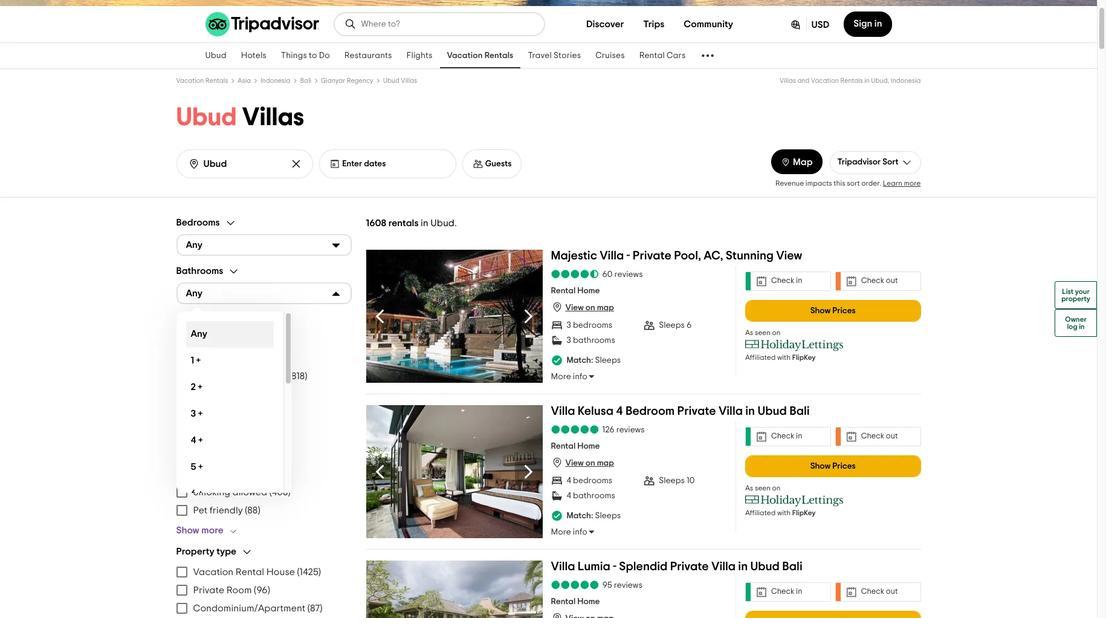Task type: describe. For each thing, give the bounding box(es) containing it.
things to do link
[[274, 43, 337, 68]]

allowed
[[233, 487, 267, 497]]

cruises link
[[589, 43, 632, 68]]

affiliated with flipkey for ubud
[[746, 509, 816, 516]]

more for majestic
[[551, 373, 571, 381]]

private right bedroom
[[678, 405, 716, 417]]

things
[[281, 51, 307, 60]]

holidaylettings.com logo image for view
[[746, 339, 844, 351]]

group containing bedrooms
[[176, 217, 352, 256]]

match: for majestic
[[567, 356, 594, 365]]

suitability
[[176, 431, 220, 440]]

tripadvisor sort button
[[830, 151, 921, 174]]

group containing property type
[[176, 546, 352, 618]]

1 vertical spatial vacation rentals link
[[176, 77, 228, 84]]

4 for 4 bedrooms
[[567, 477, 571, 485]]

things to do
[[281, 51, 330, 60]]

list box inside group
[[176, 311, 292, 507]]

internet or wifi (1390)
[[193, 335, 285, 344]]

affiliated for in
[[746, 509, 776, 516]]

any for any dropdown button
[[186, 289, 203, 298]]

3 home from the top
[[578, 598, 600, 606]]

pool,
[[674, 250, 702, 262]]

6 +
[[191, 489, 203, 498]]

advertisement region
[[0, 0, 1098, 6]]

air
[[193, 353, 205, 363]]

bathrooms for villa
[[573, 336, 616, 345]]

villa lumia - splendid private villa in ubud bali, vacation rental in ubud image
[[366, 560, 543, 618]]

space
[[259, 371, 287, 381]]

map
[[794, 157, 813, 167]]

usd
[[812, 20, 830, 30]]

sign in link
[[844, 11, 892, 37]]

to
[[309, 51, 317, 60]]

majestic villa - private pool, ac, stunning view, vacation rental in ubud image
[[366, 250, 543, 383]]

log
[[1068, 323, 1078, 330]]

guests
[[486, 160, 512, 168]]

3 bathrooms
[[567, 336, 616, 345]]

and
[[798, 77, 810, 84]]

majestic villa - private pool, ac, stunning view
[[551, 250, 803, 262]]

learn more link
[[883, 179, 921, 187]]

2 indonesia from the left
[[891, 77, 921, 84]]

reviews for private
[[615, 270, 643, 279]]

bali for villa lumia - splendid private villa in ubud bali
[[783, 560, 803, 572]]

search image for search search box
[[188, 158, 200, 170]]

internet
[[193, 335, 228, 344]]

order.
[[862, 179, 882, 187]]

home for kelusa
[[578, 442, 600, 451]]

community
[[684, 19, 734, 29]]

vacation down ubud link
[[176, 77, 204, 84]]

5 +
[[191, 462, 203, 472]]

majestic
[[551, 250, 597, 262]]

cruises
[[596, 51, 625, 60]]

as seen on for stunning
[[746, 329, 781, 336]]

Search search field
[[361, 19, 534, 30]]

ubud.
[[431, 218, 457, 228]]

rental home for villa
[[551, 442, 600, 451]]

friendly
[[210, 505, 243, 515]]

sort
[[883, 158, 899, 166]]

any button
[[176, 234, 352, 256]]

flipkey for villa kelusa 4 bedroom private villa in ubud bali
[[793, 509, 816, 516]]

tripadvisor
[[838, 158, 881, 166]]

0 vertical spatial view
[[777, 250, 803, 262]]

all
[[202, 409, 212, 419]]

1 vertical spatial 6
[[191, 489, 197, 498]]

10
[[687, 477, 695, 485]]

0 horizontal spatial ubud villas
[[176, 105, 304, 130]]

check out for villa kelusa 4 bedroom private villa in ubud bali
[[862, 432, 898, 440]]

access
[[218, 469, 250, 479]]

show prices for villa kelusa 4 bedroom private villa in ubud bali
[[811, 462, 856, 470]]

stunning
[[726, 250, 774, 262]]

gianyar
[[321, 77, 346, 84]]

(1271)
[[267, 353, 289, 363]]

check out for majestic villa - private pool, ac, stunning view
[[862, 277, 898, 285]]

menu for amenities
[[176, 331, 352, 403]]

check in for villa kelusa 4 bedroom private villa in ubud bali
[[772, 432, 803, 440]]

community button
[[675, 12, 743, 36]]

private room (96)
[[193, 585, 270, 595]]

villa lumia - splendid private villa in ubud bali
[[551, 560, 803, 572]]

property
[[176, 547, 215, 556]]

private right splendid
[[670, 560, 709, 572]]

view on map for villa
[[566, 304, 614, 312]]

2
[[191, 382, 196, 392]]

discover
[[587, 19, 624, 29]]

1 horizontal spatial vacation rentals link
[[440, 43, 521, 68]]

2 horizontal spatial rentals
[[841, 77, 863, 84]]

sign in
[[854, 19, 883, 28]]

owner log in button
[[1055, 309, 1098, 337]]

group containing bathrooms
[[176, 265, 352, 507]]

bedrooms
[[176, 218, 220, 227]]

enter dates button
[[319, 149, 457, 178]]

bedrooms for kelusa
[[573, 477, 613, 485]]

rental cars link
[[632, 43, 693, 68]]

4 bedrooms
[[567, 477, 613, 485]]

learn
[[883, 179, 903, 187]]

bedroom
[[626, 405, 675, 417]]

private inside menu
[[193, 585, 224, 595]]

sign
[[854, 19, 873, 28]]

0 vertical spatial ubud villas
[[383, 77, 417, 84]]

Search search field
[[204, 158, 281, 170]]

search image for search search field
[[344, 18, 357, 30]]

menu for suitability
[[176, 447, 352, 519]]

check in for majestic villa - private pool, ac, stunning view
[[772, 277, 803, 285]]

sleeps 10
[[659, 477, 695, 485]]

0 horizontal spatial rentals
[[206, 77, 228, 84]]

show all
[[176, 409, 212, 419]]

list
[[1063, 288, 1074, 295]]

seen for stunning
[[755, 329, 771, 336]]

126
[[603, 425, 615, 434]]

holidaylettings.com logo image for ubud
[[746, 494, 844, 507]]

check in for villa lumia - splendid private villa in ubud bali
[[772, 588, 803, 596]]

more info for villa
[[551, 528, 588, 537]]

3 for 3 bathrooms
[[567, 336, 571, 345]]

4 inside villa kelusa 4 bedroom private villa in ubud bali link
[[616, 405, 623, 417]]

villa kelusa 4 bedroom private villa in ubud bali
[[551, 405, 810, 417]]

view on map button for villa
[[551, 457, 614, 469]]

view for villa kelusa 4 bedroom private villa in ubud bali
[[566, 459, 584, 468]]

show more button
[[176, 524, 243, 536]]

flipkey for majestic villa - private pool, ac, stunning view
[[793, 354, 816, 361]]

clear image
[[290, 158, 302, 170]]

+ for 1 +
[[196, 356, 201, 365]]

any for any popup button
[[186, 240, 203, 250]]

ac,
[[704, 250, 724, 262]]

1608
[[366, 218, 387, 228]]

all pools (708)
[[193, 389, 254, 399]]

condominium/apartment
[[193, 603, 306, 613]]

5
[[191, 462, 196, 472]]

cars
[[667, 51, 686, 60]]

show inside dropdown button
[[176, 525, 199, 535]]

show all button
[[176, 408, 212, 420]]

affiliated with flipkey for view
[[746, 354, 816, 361]]

1 indonesia from the left
[[261, 77, 291, 84]]

1608 rentals in ubud.
[[366, 218, 457, 228]]

regency
[[347, 77, 374, 84]]

match: sleeps for villa
[[567, 356, 621, 365]]

splendid
[[619, 560, 668, 572]]

kelusa
[[578, 405, 614, 417]]

match: sleeps for kelusa
[[567, 512, 621, 520]]

match: for villa
[[567, 512, 594, 520]]

in inside owner log in
[[1080, 323, 1085, 330]]

villa kelusa 4 bedroom private villa in ubud bali link
[[551, 405, 810, 422]]

out for villa lumia - splendid private villa in ubud bali
[[887, 588, 898, 596]]

amenities
[[176, 315, 219, 324]]

1 horizontal spatial 6
[[687, 321, 692, 330]]

2 horizontal spatial villas
[[780, 77, 796, 84]]

elder
[[193, 469, 216, 479]]

this
[[834, 179, 846, 187]]

- for private
[[627, 250, 630, 262]]

your
[[1076, 288, 1090, 295]]

group containing suitability
[[176, 430, 352, 536]]

smoking
[[193, 487, 230, 497]]

3 rental home from the top
[[551, 598, 600, 606]]

- for splendid
[[613, 560, 617, 572]]

95
[[603, 581, 612, 589]]

1 horizontal spatial more
[[904, 179, 921, 187]]

2 +
[[191, 382, 203, 392]]

elder access (711)
[[193, 469, 269, 479]]

show inside 'button'
[[176, 409, 199, 419]]



Task type: locate. For each thing, give the bounding box(es) containing it.
reviews right the 126
[[617, 425, 645, 434]]

1 vertical spatial check in
[[772, 432, 803, 440]]

1 horizontal spatial rentals
[[485, 51, 514, 60]]

None search field
[[335, 13, 544, 35]]

map
[[597, 304, 614, 312], [597, 459, 614, 468]]

2 view on map button from the top
[[551, 457, 614, 469]]

2 with from the top
[[778, 509, 791, 516]]

bedrooms up 3 bathrooms on the right of page
[[573, 321, 613, 330]]

2 view on map from the top
[[566, 459, 614, 468]]

2 rental home from the top
[[551, 442, 600, 451]]

show prices button for villa kelusa 4 bedroom private villa in ubud bali
[[746, 455, 921, 477]]

(711)
[[252, 469, 269, 479]]

0 vertical spatial view on map
[[566, 304, 614, 312]]

1 vertical spatial view on map button
[[551, 457, 614, 469]]

2 vertical spatial check in
[[772, 588, 803, 596]]

dates
[[364, 160, 386, 168]]

1 as from the top
[[746, 329, 754, 336]]

vacation rentals link down ubud link
[[176, 77, 228, 84]]

1 +
[[191, 356, 201, 365]]

menu containing internet or wifi (1390)
[[176, 331, 352, 403]]

1 horizontal spatial ubud villas
[[383, 77, 417, 84]]

60
[[603, 270, 613, 279]]

show prices for majestic villa - private pool, ac, stunning view
[[811, 306, 856, 315]]

2 map from the top
[[597, 459, 614, 468]]

prices
[[833, 306, 856, 315], [833, 462, 856, 470]]

view for majestic villa - private pool, ac, stunning view
[[566, 304, 584, 312]]

0 vertical spatial menu
[[176, 331, 352, 403]]

0 vertical spatial check in
[[772, 277, 803, 285]]

bedrooms up 4 bathrooms
[[573, 477, 613, 485]]

map up 4 bedrooms
[[597, 459, 614, 468]]

1 out from the top
[[887, 277, 898, 285]]

hotels link
[[234, 43, 274, 68]]

more for villa
[[551, 528, 571, 537]]

any inside dropdown button
[[186, 289, 203, 298]]

0 vertical spatial match:
[[567, 356, 594, 365]]

villa kelusa 4 bedroom private villa in ubud bali , vacation rental in ubud image
[[366, 405, 543, 538]]

show prices
[[811, 306, 856, 315], [811, 462, 856, 470]]

+ right 2
[[198, 382, 203, 392]]

home down lumia
[[578, 598, 600, 606]]

revenue
[[776, 179, 804, 187]]

1 vertical spatial match:
[[567, 512, 594, 520]]

+ for 6 +
[[199, 489, 203, 498]]

0 horizontal spatial more
[[202, 525, 224, 535]]

0 horizontal spatial indonesia
[[261, 77, 291, 84]]

private left room at the bottom left
[[193, 585, 224, 595]]

0 vertical spatial any
[[186, 240, 203, 250]]

1 vertical spatial match: sleeps
[[567, 512, 621, 520]]

pools
[[206, 389, 231, 399]]

2 vertical spatial out
[[887, 588, 898, 596]]

95 reviews
[[603, 581, 643, 589]]

1 vertical spatial bedrooms
[[573, 477, 613, 485]]

3
[[567, 321, 571, 330], [567, 336, 571, 345], [191, 409, 196, 419]]

enter dates
[[342, 160, 386, 168]]

2 vertical spatial rental home
[[551, 598, 600, 606]]

property type
[[176, 547, 237, 556]]

0 vertical spatial -
[[627, 250, 630, 262]]

0 vertical spatial show prices
[[811, 306, 856, 315]]

map up 3 bedrooms
[[597, 304, 614, 312]]

indonesia left bali link
[[261, 77, 291, 84]]

revenue impacts this sort order. learn more
[[776, 179, 921, 187]]

as seen on for in
[[746, 484, 781, 491]]

search image
[[344, 18, 357, 30], [188, 158, 200, 170]]

0 vertical spatial as
[[746, 329, 754, 336]]

2 flipkey from the top
[[793, 509, 816, 516]]

room
[[227, 585, 252, 595]]

(96)
[[254, 585, 270, 595]]

2 vertical spatial menu
[[176, 563, 352, 618]]

flights link
[[399, 43, 440, 68]]

tripadvisor sort
[[838, 158, 899, 166]]

+ for 2 +
[[198, 382, 203, 392]]

info up lumia
[[573, 528, 588, 537]]

bathrooms down 3 bedrooms
[[573, 336, 616, 345]]

0 vertical spatial map
[[597, 304, 614, 312]]

126 reviews
[[603, 425, 645, 434]]

0 vertical spatial home
[[578, 287, 600, 295]]

4 bathrooms
[[567, 492, 616, 500]]

2 group from the top
[[176, 265, 352, 507]]

vacation down search search field
[[447, 51, 483, 60]]

trips button
[[634, 12, 675, 36]]

reviews right 60
[[615, 270, 643, 279]]

conditioning
[[208, 353, 265, 363]]

private up 60 reviews
[[633, 250, 672, 262]]

travel stories
[[528, 51, 581, 60]]

out for villa kelusa 4 bedroom private villa in ubud bali
[[887, 432, 898, 440]]

3 check in from the top
[[772, 588, 803, 596]]

2 vertical spatial bali
[[783, 560, 803, 572]]

2 show prices from the top
[[811, 462, 856, 470]]

2 prices from the top
[[833, 462, 856, 470]]

0 vertical spatial info
[[573, 373, 588, 381]]

any down bathrooms in the top left of the page
[[186, 289, 203, 298]]

type
[[217, 547, 237, 556]]

+ for 3 +
[[198, 409, 203, 419]]

ubud villas down flights link
[[383, 77, 417, 84]]

rental for 126 reviews
[[551, 442, 576, 451]]

view on map for kelusa
[[566, 459, 614, 468]]

1 vertical spatial as
[[746, 484, 754, 491]]

2 vertical spatial view
[[566, 459, 584, 468]]

1 vertical spatial with
[[778, 509, 791, 516]]

vacation rentals link
[[440, 43, 521, 68], [176, 77, 228, 84]]

0 vertical spatial more
[[551, 373, 571, 381]]

0 vertical spatial vacation rentals link
[[440, 43, 521, 68]]

1 more info from the top
[[551, 373, 588, 381]]

bathrooms down 4 bedrooms
[[573, 492, 616, 500]]

vacation rentals down search search field
[[447, 51, 514, 60]]

view up 4 bedrooms
[[566, 459, 584, 468]]

ubud villas down asia link
[[176, 105, 304, 130]]

2 more from the top
[[551, 528, 571, 537]]

1 vertical spatial more info
[[551, 528, 588, 537]]

villas down the 'indonesia' 'link' at the left of the page
[[242, 105, 304, 130]]

0 horizontal spatial search image
[[188, 158, 200, 170]]

0 vertical spatial match: sleeps
[[567, 356, 621, 365]]

bali link
[[300, 77, 312, 84]]

0 vertical spatial search image
[[344, 18, 357, 30]]

reviews for bedroom
[[617, 425, 645, 434]]

vacation rentals down ubud link
[[176, 77, 228, 84]]

+ for 5 +
[[198, 462, 203, 472]]

affiliated with flipkey
[[746, 354, 816, 361], [746, 509, 816, 516]]

2 info from the top
[[573, 528, 588, 537]]

1
[[191, 356, 194, 365]]

flights
[[407, 51, 433, 60]]

vacation right and
[[812, 77, 839, 84]]

1 prices from the top
[[833, 306, 856, 315]]

0 horizontal spatial vacation rentals link
[[176, 77, 228, 84]]

rental inside menu
[[236, 567, 264, 577]]

with for view
[[778, 354, 791, 361]]

0 vertical spatial vacation rentals
[[447, 51, 514, 60]]

3 up 3 bathrooms on the right of page
[[567, 321, 571, 330]]

1 vertical spatial show prices
[[811, 462, 856, 470]]

view up 3 bedrooms
[[566, 304, 584, 312]]

1 vertical spatial more
[[202, 525, 224, 535]]

(408)
[[270, 487, 291, 497]]

0 vertical spatial affiliated with flipkey
[[746, 354, 816, 361]]

1 vertical spatial menu
[[176, 447, 352, 519]]

0 vertical spatial bali
[[300, 77, 312, 84]]

view on map button for majestic
[[551, 301, 614, 313]]

(1425)
[[297, 567, 321, 577]]

0 vertical spatial flipkey
[[793, 354, 816, 361]]

1 affiliated from the top
[[746, 354, 776, 361]]

seen for in
[[755, 484, 771, 491]]

1 map from the top
[[597, 304, 614, 312]]

1 rental home from the top
[[551, 287, 600, 295]]

prices for majestic villa - private pool, ac, stunning view
[[833, 306, 856, 315]]

rental for 60 reviews
[[551, 287, 576, 295]]

condominium/apartment (87)
[[193, 603, 323, 613]]

2 match: sleeps from the top
[[567, 512, 621, 520]]

hotels
[[241, 51, 267, 60]]

affiliated
[[746, 354, 776, 361], [746, 509, 776, 516]]

1 check out from the top
[[862, 277, 898, 285]]

2 show prices button from the top
[[746, 455, 921, 477]]

1 view on map button from the top
[[551, 301, 614, 313]]

4 +
[[191, 435, 203, 445]]

map for kelusa
[[597, 459, 614, 468]]

4 inside group
[[191, 435, 196, 445]]

search image up restaurants at the left top of page
[[344, 18, 357, 30]]

1 match: from the top
[[567, 356, 594, 365]]

2 vertical spatial any
[[191, 329, 207, 339]]

2 vertical spatial reviews
[[614, 581, 643, 589]]

1 vertical spatial flipkey
[[793, 509, 816, 516]]

any down bedrooms
[[186, 240, 203, 250]]

+ right 1
[[196, 356, 201, 365]]

more down 3 bathrooms on the right of page
[[551, 373, 571, 381]]

home
[[578, 287, 600, 295], [578, 442, 600, 451], [578, 598, 600, 606]]

3 down 3 bedrooms
[[567, 336, 571, 345]]

1 vertical spatial vacation rentals
[[176, 77, 228, 84]]

3 out from the top
[[887, 588, 898, 596]]

2 affiliated with flipkey from the top
[[746, 509, 816, 516]]

rentals left travel
[[485, 51, 514, 60]]

view on map button
[[551, 301, 614, 313], [551, 457, 614, 469]]

0 vertical spatial 6
[[687, 321, 692, 330]]

check
[[772, 277, 795, 285], [862, 277, 885, 285], [772, 432, 795, 440], [862, 432, 885, 440], [772, 588, 795, 596], [862, 588, 885, 596]]

1 vertical spatial as seen on
[[746, 484, 781, 491]]

view on map button up 4 bedrooms
[[551, 457, 614, 469]]

1 vertical spatial affiliated with flipkey
[[746, 509, 816, 516]]

view on map
[[566, 304, 614, 312], [566, 459, 614, 468]]

map for villa
[[597, 304, 614, 312]]

0 horizontal spatial villas
[[242, 105, 304, 130]]

info for majestic
[[573, 373, 588, 381]]

rental home down lumia
[[551, 598, 600, 606]]

more inside dropdown button
[[202, 525, 224, 535]]

more down 4 bathrooms
[[551, 528, 571, 537]]

0 vertical spatial rental home
[[551, 287, 600, 295]]

- up 60 reviews
[[627, 250, 630, 262]]

vacation rentals link down search search field
[[440, 43, 521, 68]]

0 vertical spatial more
[[904, 179, 921, 187]]

1 view on map from the top
[[566, 304, 614, 312]]

view on map up 3 bedrooms
[[566, 304, 614, 312]]

do
[[319, 51, 330, 60]]

2 out from the top
[[887, 432, 898, 440]]

0 vertical spatial bedrooms
[[573, 321, 613, 330]]

2 vertical spatial check out
[[862, 588, 898, 596]]

flipkey
[[793, 354, 816, 361], [793, 509, 816, 516]]

2 vertical spatial 3
[[191, 409, 196, 419]]

0 vertical spatial seen
[[755, 329, 771, 336]]

vacation rental house (1425)
[[193, 567, 321, 577]]

impacts
[[806, 179, 833, 187]]

more
[[551, 373, 571, 381], [551, 528, 571, 537]]

1 vertical spatial ubud villas
[[176, 105, 304, 130]]

any inside popup button
[[186, 240, 203, 250]]

0 vertical spatial more info
[[551, 373, 588, 381]]

more right learn
[[904, 179, 921, 187]]

1 check in from the top
[[772, 277, 803, 285]]

group containing amenities
[[176, 314, 352, 420]]

bali for villa kelusa 4 bedroom private villa in ubud bali
[[790, 405, 810, 417]]

lumia
[[578, 560, 611, 572]]

indonesia right ubud,
[[891, 77, 921, 84]]

as for in
[[746, 484, 754, 491]]

1 vertical spatial holidaylettings.com logo image
[[746, 494, 844, 507]]

2 match: from the top
[[567, 512, 594, 520]]

1 vertical spatial reviews
[[617, 425, 645, 434]]

rental for 95 reviews
[[551, 598, 576, 606]]

+ down all
[[198, 409, 203, 419]]

info for villa
[[573, 528, 588, 537]]

- up "95 reviews"
[[613, 560, 617, 572]]

3 group from the top
[[176, 314, 352, 420]]

0 vertical spatial reviews
[[615, 270, 643, 279]]

3 bedrooms
[[567, 321, 613, 330]]

rentals left ubud,
[[841, 77, 863, 84]]

3 for 3 bedrooms
[[567, 321, 571, 330]]

0 vertical spatial prices
[[833, 306, 856, 315]]

match: sleeps down 4 bathrooms
[[567, 512, 621, 520]]

4 for 4 +
[[191, 435, 196, 445]]

menu containing vacation rental house (1425)
[[176, 563, 352, 618]]

1 affiliated with flipkey from the top
[[746, 354, 816, 361]]

0 vertical spatial holidaylettings.com logo image
[[746, 339, 844, 351]]

5 group from the top
[[176, 546, 352, 618]]

4 for 4 bathrooms
[[567, 492, 571, 500]]

more up "property type"
[[202, 525, 224, 535]]

+ up pet
[[199, 489, 203, 498]]

1 flipkey from the top
[[793, 354, 816, 361]]

0 vertical spatial show prices button
[[746, 300, 921, 321]]

3 check out from the top
[[862, 588, 898, 596]]

any down "amenities"
[[191, 329, 207, 339]]

1 as seen on from the top
[[746, 329, 781, 336]]

1 group from the top
[[176, 217, 352, 256]]

2 check out from the top
[[862, 432, 898, 440]]

4 down show all 'button'
[[191, 435, 196, 445]]

4 up 4 bathrooms
[[567, 477, 571, 485]]

2 home from the top
[[578, 442, 600, 451]]

1 match: sleeps from the top
[[567, 356, 621, 365]]

1 show prices from the top
[[811, 306, 856, 315]]

1 horizontal spatial vacation rentals
[[447, 51, 514, 60]]

tripadvisor image
[[205, 12, 319, 36]]

1 vertical spatial seen
[[755, 484, 771, 491]]

gianyar regency
[[321, 77, 374, 84]]

indonesia link
[[261, 77, 291, 84]]

villas left and
[[780, 77, 796, 84]]

vacation rentals for the right vacation rentals link
[[447, 51, 514, 60]]

show prices button for majestic villa - private pool, ac, stunning view
[[746, 300, 921, 321]]

home up 4 bedrooms
[[578, 442, 600, 451]]

0 horizontal spatial vacation rentals
[[176, 77, 228, 84]]

3 for 3 +
[[191, 409, 196, 419]]

sleeps
[[659, 321, 685, 330], [595, 356, 621, 365], [659, 477, 685, 485], [595, 512, 621, 520]]

other
[[193, 371, 219, 381]]

2 seen from the top
[[755, 484, 771, 491]]

1 vertical spatial 3
[[567, 336, 571, 345]]

2 menu from the top
[[176, 447, 352, 519]]

rental home for majestic
[[551, 287, 600, 295]]

1 more from the top
[[551, 373, 571, 381]]

restaurants
[[345, 51, 392, 60]]

1 info from the top
[[573, 373, 588, 381]]

as
[[746, 329, 754, 336], [746, 484, 754, 491]]

1 with from the top
[[778, 354, 791, 361]]

as for stunning
[[746, 329, 754, 336]]

view on map button up 3 bedrooms
[[551, 301, 614, 313]]

1 home from the top
[[578, 287, 600, 295]]

match: down 3 bathrooms on the right of page
[[567, 356, 594, 365]]

with for ubud
[[778, 509, 791, 516]]

holidaylettings.com logo image
[[746, 339, 844, 351], [746, 494, 844, 507]]

2 more info from the top
[[551, 528, 588, 537]]

trips
[[644, 19, 665, 29]]

rental home up 4 bedrooms
[[551, 442, 600, 451]]

2 check in from the top
[[772, 432, 803, 440]]

bathrooms for kelusa
[[573, 492, 616, 500]]

view right stunning
[[777, 250, 803, 262]]

0 vertical spatial as seen on
[[746, 329, 781, 336]]

0 vertical spatial 3
[[567, 321, 571, 330]]

ubud
[[205, 51, 227, 60], [383, 77, 400, 84], [176, 105, 237, 130], [758, 405, 787, 417], [751, 560, 780, 572]]

more info for majestic
[[551, 373, 588, 381]]

sort
[[847, 179, 860, 187]]

home up 3 bedrooms
[[578, 287, 600, 295]]

villas down flights link
[[401, 77, 417, 84]]

1 seen from the top
[[755, 329, 771, 336]]

1 vertical spatial info
[[573, 528, 588, 537]]

match: sleeps down 3 bathrooms on the right of page
[[567, 356, 621, 365]]

0 vertical spatial bathrooms
[[573, 336, 616, 345]]

1 vertical spatial any
[[186, 289, 203, 298]]

list box
[[176, 311, 292, 507]]

1 vertical spatial show prices button
[[746, 455, 921, 477]]

1 horizontal spatial -
[[627, 250, 630, 262]]

search image left search search box
[[188, 158, 200, 170]]

0 vertical spatial with
[[778, 354, 791, 361]]

match:
[[567, 356, 594, 365], [567, 512, 594, 520]]

+ for 4 +
[[198, 435, 203, 445]]

0 horizontal spatial -
[[613, 560, 617, 572]]

vacation down "property type"
[[193, 567, 234, 577]]

more info
[[551, 373, 588, 381], [551, 528, 588, 537]]

1 horizontal spatial search image
[[344, 18, 357, 30]]

check out for villa lumia - splendid private villa in ubud bali
[[862, 588, 898, 596]]

4 group from the top
[[176, 430, 352, 536]]

+ right 5
[[198, 462, 203, 472]]

-
[[627, 250, 630, 262], [613, 560, 617, 572]]

3 left all
[[191, 409, 196, 419]]

wifi
[[242, 335, 258, 344]]

2 as seen on from the top
[[746, 484, 781, 491]]

menu
[[176, 331, 352, 403], [176, 447, 352, 519], [176, 563, 352, 618]]

1 holidaylettings.com logo image from the top
[[746, 339, 844, 351]]

villas and vacation rentals in ubud, indonesia
[[780, 77, 921, 84]]

match: down 4 bathrooms
[[567, 512, 594, 520]]

home for villa
[[578, 287, 600, 295]]

0 horizontal spatial 6
[[191, 489, 197, 498]]

or
[[230, 335, 239, 344]]

3 menu from the top
[[176, 563, 352, 618]]

as seen on
[[746, 329, 781, 336], [746, 484, 781, 491]]

1 horizontal spatial villas
[[401, 77, 417, 84]]

any button
[[176, 282, 352, 304]]

2 affiliated from the top
[[746, 509, 776, 516]]

1 vertical spatial more
[[551, 528, 571, 537]]

usd button
[[780, 11, 840, 37]]

0 vertical spatial out
[[887, 277, 898, 285]]

2 as from the top
[[746, 484, 754, 491]]

vacation rentals for the bottom vacation rentals link
[[176, 77, 228, 84]]

4 down 4 bedrooms
[[567, 492, 571, 500]]

vacation inside menu
[[193, 567, 234, 577]]

owner log in
[[1066, 316, 1087, 330]]

bedrooms for villa
[[573, 321, 613, 330]]

affiliated for stunning
[[746, 354, 776, 361]]

4 up 126 reviews
[[616, 405, 623, 417]]

2 holidaylettings.com logo image from the top
[[746, 494, 844, 507]]

list box containing any
[[176, 311, 292, 507]]

group
[[176, 217, 352, 256], [176, 265, 352, 507], [176, 314, 352, 420], [176, 430, 352, 536], [176, 546, 352, 618]]

1 vertical spatial view
[[566, 304, 584, 312]]

bathrooms
[[573, 336, 616, 345], [573, 492, 616, 500]]

reviews right 95
[[614, 581, 643, 589]]

1 show prices button from the top
[[746, 300, 921, 321]]

info up kelusa
[[573, 373, 588, 381]]

menu containing elder access (711)
[[176, 447, 352, 519]]

majestic villa - private pool, ac, stunning view link
[[551, 250, 803, 266]]

rental home down the majestic
[[551, 287, 600, 295]]

+ up 5 +
[[198, 435, 203, 445]]

1 horizontal spatial indonesia
[[891, 77, 921, 84]]

1 vertical spatial view on map
[[566, 459, 614, 468]]

1 vertical spatial search image
[[188, 158, 200, 170]]

1 vertical spatial map
[[597, 459, 614, 468]]

more info down 3 bathrooms on the right of page
[[551, 373, 588, 381]]

1 vertical spatial check out
[[862, 432, 898, 440]]

1 menu from the top
[[176, 331, 352, 403]]

ubud villas link
[[383, 77, 417, 84]]

prices for villa kelusa 4 bedroom private villa in ubud bali
[[833, 462, 856, 470]]

rentals down ubud link
[[206, 77, 228, 84]]

out for majestic villa - private pool, ac, stunning view
[[887, 277, 898, 285]]

1 vertical spatial rental home
[[551, 442, 600, 451]]

guests button
[[463, 149, 522, 178]]

more info up lumia
[[551, 528, 588, 537]]

ubud villas
[[383, 77, 417, 84], [176, 105, 304, 130]]

view on map up 4 bedrooms
[[566, 459, 614, 468]]

1 vertical spatial out
[[887, 432, 898, 440]]

(708)
[[233, 389, 254, 399]]

1 vertical spatial bali
[[790, 405, 810, 417]]



Task type: vqa. For each thing, say whether or not it's contained in the screenshot.
More associated with Villa
yes



